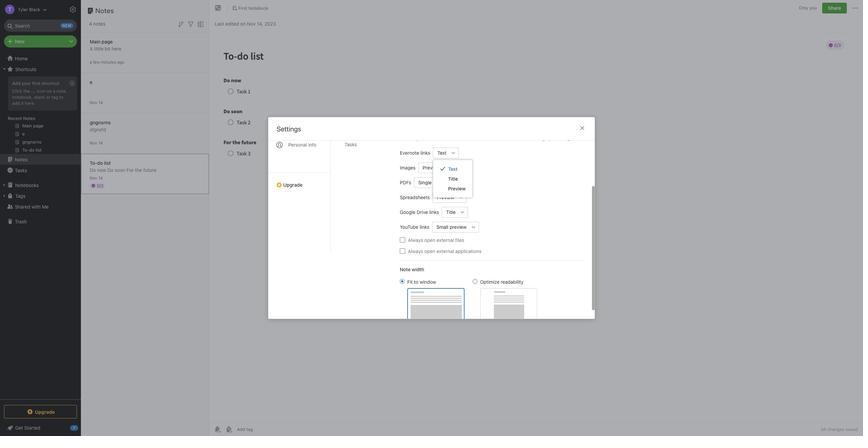 Task type: vqa. For each thing, say whether or not it's contained in the screenshot.
Click To Collapse Image
no



Task type: describe. For each thing, give the bounding box(es) containing it.
pdfs
[[400, 180, 411, 185]]

external for applications
[[437, 248, 454, 254]]

preview link
[[433, 184, 473, 193]]

single
[[418, 180, 432, 185]]

your for default
[[417, 136, 426, 141]]

Choose default view option for Images field
[[418, 162, 452, 173]]

2023
[[264, 21, 276, 26]]

Choose default view option for Spreadsheets field
[[433, 192, 467, 203]]

new
[[15, 38, 25, 44]]

nov inside note window "element"
[[247, 21, 256, 26]]

always for always open external files
[[408, 237, 423, 243]]

group inside tree
[[0, 75, 81, 157]]

add
[[12, 100, 20, 106]]

text link
[[433, 164, 473, 174]]

tags
[[15, 193, 25, 199]]

a inside note list element
[[90, 60, 92, 65]]

nov 14 for gngnsrns
[[90, 140, 103, 145]]

only you
[[799, 5, 817, 11]]

Optimize readability radio
[[473, 279, 477, 284]]

add tag image
[[225, 425, 233, 434]]

note list element
[[81, 0, 209, 436]]

1 horizontal spatial upgrade button
[[268, 173, 330, 190]]

little
[[94, 46, 103, 51]]

readability
[[501, 279, 524, 285]]

note
[[400, 267, 411, 272]]

14,
[[257, 21, 263, 26]]

14 for e
[[98, 100, 103, 105]]

tree containing home
[[0, 53, 81, 399]]

future
[[143, 167, 156, 173]]

notebook
[[249, 5, 268, 11]]

attachments.
[[491, 136, 517, 141]]

home link
[[0, 53, 81, 64]]

tasks button
[[0, 165, 81, 176]]

fit to window
[[407, 279, 436, 285]]

what
[[519, 136, 530, 141]]

now
[[97, 167, 106, 173]]

e
[[90, 79, 92, 85]]

on inside note window "element"
[[240, 21, 246, 26]]

notebook,
[[12, 94, 33, 100]]

shortcuts button
[[0, 64, 81, 75]]

always for always open external applications
[[408, 248, 423, 254]]

it
[[21, 100, 24, 106]]

minutes
[[101, 60, 116, 65]]

bit
[[105, 46, 110, 51]]

shortcut
[[42, 81, 59, 86]]

choose your default views for new links and attachments.
[[400, 136, 517, 141]]

main
[[90, 39, 100, 44]]

fit
[[407, 279, 413, 285]]

first notebook
[[238, 5, 268, 11]]

Fit to window radio
[[400, 279, 405, 284]]

4
[[89, 21, 92, 27]]

links down drive
[[420, 224, 429, 230]]

edited
[[225, 21, 239, 26]]

Choose default view option for Google Drive links field
[[442, 207, 468, 218]]

me
[[42, 204, 49, 210]]

links left and
[[471, 136, 481, 141]]

recent
[[8, 116, 22, 121]]

1 do from the left
[[90, 167, 96, 173]]

note window element
[[209, 0, 863, 436]]

small preview button
[[432, 222, 468, 232]]

1 vertical spatial preview button
[[433, 192, 456, 203]]

evernote links
[[400, 150, 430, 156]]

notes
[[93, 21, 105, 27]]

14 for gngnsrns
[[98, 140, 103, 145]]

width
[[412, 267, 424, 272]]

icon on a note, notebook, stack or tag to add it here.
[[12, 88, 67, 106]]

what are my options?
[[519, 136, 565, 141]]

add your first shortcut
[[12, 81, 59, 86]]

views
[[442, 136, 454, 141]]

dropdown list menu
[[433, 164, 473, 193]]

1 vertical spatial upgrade button
[[4, 405, 77, 419]]

page for single
[[433, 180, 444, 185]]

all changes saved
[[821, 427, 858, 432]]

choose
[[400, 136, 415, 141]]

few
[[93, 60, 100, 65]]

personal
[[288, 142, 307, 148]]

Note Editor text field
[[209, 32, 863, 422]]

recent notes
[[8, 116, 35, 121]]

nov down sfgnsfd
[[90, 140, 97, 145]]

always open external files
[[408, 237, 464, 243]]

soon
[[115, 167, 125, 173]]

open for always open external applications
[[424, 248, 435, 254]]

preview for bottommost the preview button
[[437, 195, 454, 200]]

evernote
[[400, 150, 419, 156]]

small
[[437, 224, 448, 230]]

last edited on nov 14, 2023
[[215, 21, 276, 26]]

shared with me link
[[0, 201, 81, 212]]

you
[[810, 5, 817, 11]]

images
[[400, 165, 416, 171]]

notes link
[[0, 154, 81, 165]]

spreadsheets
[[400, 195, 430, 200]]

single page button
[[414, 177, 446, 188]]

for
[[127, 167, 134, 173]]

title button
[[442, 207, 457, 218]]

0 horizontal spatial the
[[23, 88, 30, 94]]

shortcuts
[[15, 66, 36, 72]]

3 14 from the top
[[98, 175, 103, 181]]

to-do list do now do soon for the future
[[90, 160, 156, 173]]

tasks inside tasks button
[[15, 167, 27, 173]]

google
[[400, 209, 415, 215]]

a
[[90, 46, 93, 51]]



Task type: locate. For each thing, give the bounding box(es) containing it.
to
[[59, 94, 63, 100], [414, 279, 418, 285]]

title
[[448, 176, 458, 182], [446, 209, 456, 215]]

0 vertical spatial a
[[90, 60, 92, 65]]

gngnsrns
[[90, 120, 111, 125]]

upgrade for bottom upgrade popup button
[[35, 409, 55, 415]]

0 horizontal spatial tasks
[[15, 167, 27, 173]]

links left text button
[[420, 150, 430, 156]]

ago
[[117, 60, 124, 65]]

2 vertical spatial nov 14
[[90, 175, 103, 181]]

1 vertical spatial your
[[417, 136, 426, 141]]

settings image
[[69, 5, 77, 13]]

options?
[[546, 136, 565, 141]]

1 horizontal spatial do
[[107, 167, 113, 173]]

text button
[[433, 148, 448, 158]]

files
[[455, 237, 464, 243]]

nov 14 up gngnsrns at the top
[[90, 100, 103, 105]]

0 horizontal spatial do
[[90, 167, 96, 173]]

your up the click the ...
[[22, 81, 31, 86]]

small preview
[[437, 224, 467, 230]]

share button
[[822, 3, 847, 13]]

1 horizontal spatial a
[[90, 60, 92, 65]]

0 horizontal spatial upgrade
[[35, 409, 55, 415]]

2 open from the top
[[424, 248, 435, 254]]

tasks tab
[[339, 139, 389, 150]]

preview for the topmost the preview button
[[423, 165, 440, 171]]

0 horizontal spatial upgrade button
[[4, 405, 77, 419]]

to inside option group
[[414, 279, 418, 285]]

title up preview link
[[448, 176, 458, 182]]

preview button up single page button
[[418, 162, 441, 173]]

the inside the to-do list do now do soon for the future
[[135, 167, 142, 173]]

a inside icon on a note, notebook, stack or tag to add it here.
[[53, 88, 55, 94]]

tab list containing personal info
[[268, 75, 331, 253]]

1 horizontal spatial page
[[433, 180, 444, 185]]

shared
[[15, 204, 30, 210]]

open up the always open external applications
[[424, 237, 435, 243]]

a few minutes ago
[[90, 60, 124, 65]]

tag
[[51, 94, 58, 100]]

0 vertical spatial tasks
[[345, 142, 357, 147]]

Search text field
[[9, 20, 72, 32]]

youtube
[[400, 224, 418, 230]]

2 14 from the top
[[98, 140, 103, 145]]

group
[[0, 75, 81, 157]]

notebooks
[[15, 182, 39, 188]]

sfgnsfd
[[90, 127, 106, 132]]

a up tag
[[53, 88, 55, 94]]

nov left 14,
[[247, 21, 256, 26]]

default
[[427, 136, 441, 141]]

1 horizontal spatial text
[[448, 166, 458, 172]]

single page
[[418, 180, 444, 185]]

1 horizontal spatial upgrade
[[283, 182, 303, 188]]

nov 14 for e
[[90, 100, 103, 105]]

preview up the single page
[[423, 165, 440, 171]]

saved
[[846, 427, 858, 432]]

note width
[[400, 267, 424, 272]]

1 open from the top
[[424, 237, 435, 243]]

1 external from the top
[[437, 237, 454, 243]]

drive
[[417, 209, 428, 215]]

always right the always open external applications checkbox
[[408, 248, 423, 254]]

or
[[46, 94, 50, 100]]

option group
[[400, 278, 537, 321]]

preview down preview link
[[437, 195, 454, 200]]

0 horizontal spatial to
[[59, 94, 63, 100]]

trash
[[15, 219, 27, 224]]

new
[[462, 136, 470, 141]]

on up or
[[47, 88, 52, 94]]

links
[[471, 136, 481, 141], [420, 150, 430, 156], [429, 209, 439, 215], [420, 224, 429, 230]]

2 external from the top
[[437, 248, 454, 254]]

all
[[821, 427, 826, 432]]

tasks inside tasks "tab"
[[345, 142, 357, 147]]

preview inside 'dropdown list' menu
[[448, 186, 466, 191]]

to right the fit at the left of page
[[414, 279, 418, 285]]

external for files
[[437, 237, 454, 243]]

first
[[238, 5, 247, 11]]

always open external applications
[[408, 248, 482, 254]]

0/3
[[97, 183, 103, 188]]

2 do from the left
[[107, 167, 113, 173]]

for
[[455, 136, 461, 141]]

title inside button
[[446, 209, 456, 215]]

share
[[828, 5, 841, 11]]

add
[[12, 81, 20, 86]]

1 horizontal spatial the
[[135, 167, 142, 173]]

1 14 from the top
[[98, 100, 103, 105]]

0 vertical spatial external
[[437, 237, 454, 243]]

the left the ...
[[23, 88, 30, 94]]

0 vertical spatial preview button
[[418, 162, 441, 173]]

1 vertical spatial the
[[135, 167, 142, 173]]

0 vertical spatial 14
[[98, 100, 103, 105]]

only
[[799, 5, 808, 11]]

1 vertical spatial always
[[408, 248, 423, 254]]

2 vertical spatial preview
[[437, 195, 454, 200]]

1 vertical spatial text
[[448, 166, 458, 172]]

None search field
[[9, 20, 72, 32]]

text inside 'dropdown list' menu
[[448, 166, 458, 172]]

external up the always open external applications
[[437, 237, 454, 243]]

0 vertical spatial your
[[22, 81, 31, 86]]

1 vertical spatial on
[[47, 88, 52, 94]]

youtube links
[[400, 224, 429, 230]]

with
[[32, 204, 41, 210]]

1 vertical spatial notes
[[23, 116, 35, 121]]

text inside button
[[437, 150, 446, 156]]

0 horizontal spatial a
[[53, 88, 55, 94]]

preview inside choose default view option for images field
[[423, 165, 440, 171]]

applications
[[455, 248, 482, 254]]

group containing add your first shortcut
[[0, 75, 81, 157]]

to-
[[90, 160, 97, 166]]

0 vertical spatial upgrade
[[283, 182, 303, 188]]

your left default
[[417, 136, 426, 141]]

1 vertical spatial title
[[446, 209, 456, 215]]

...
[[31, 88, 36, 94]]

1 nov 14 from the top
[[90, 100, 103, 105]]

0 vertical spatial on
[[240, 21, 246, 26]]

page inside button
[[433, 180, 444, 185]]

0 vertical spatial title
[[448, 176, 458, 182]]

1 vertical spatial nov 14
[[90, 140, 103, 145]]

text
[[437, 150, 446, 156], [448, 166, 458, 172]]

to down note, at the left
[[59, 94, 63, 100]]

on inside icon on a note, notebook, stack or tag to add it here.
[[47, 88, 52, 94]]

shared with me
[[15, 204, 49, 210]]

tab list
[[268, 75, 331, 253]]

0 horizontal spatial page
[[102, 39, 113, 44]]

4 notes
[[89, 21, 105, 27]]

first
[[32, 81, 41, 86]]

always right always open external files "option"
[[408, 237, 423, 243]]

personal info
[[288, 142, 316, 148]]

text down views
[[437, 150, 446, 156]]

Always open external applications checkbox
[[400, 248, 405, 254]]

window
[[420, 279, 436, 285]]

text up title link
[[448, 166, 458, 172]]

do
[[97, 160, 103, 166]]

icon
[[37, 88, 45, 94]]

on
[[240, 21, 246, 26], [47, 88, 52, 94]]

1 always from the top
[[408, 237, 423, 243]]

page for main
[[102, 39, 113, 44]]

expand tags image
[[2, 193, 7, 199]]

14 up gngnsrns at the top
[[98, 100, 103, 105]]

1 vertical spatial a
[[53, 88, 55, 94]]

links right drive
[[429, 209, 439, 215]]

3 nov 14 from the top
[[90, 175, 103, 181]]

1 vertical spatial to
[[414, 279, 418, 285]]

preview inside "choose default view option for spreadsheets" field
[[437, 195, 454, 200]]

Choose default view option for YouTube links field
[[432, 222, 479, 232]]

Choose default view option for PDFs field
[[414, 177, 456, 188]]

page right single
[[433, 180, 444, 185]]

nov 14 up 0/3
[[90, 175, 103, 181]]

info
[[308, 142, 316, 148]]

1 horizontal spatial to
[[414, 279, 418, 285]]

a
[[90, 60, 92, 65], [53, 88, 55, 94]]

1 vertical spatial external
[[437, 248, 454, 254]]

2 nov 14 from the top
[[90, 140, 103, 145]]

settings
[[277, 125, 301, 133]]

1 horizontal spatial your
[[417, 136, 426, 141]]

2 vertical spatial 14
[[98, 175, 103, 181]]

1 vertical spatial 14
[[98, 140, 103, 145]]

close image
[[578, 124, 586, 132]]

expand note image
[[214, 4, 222, 12]]

preview
[[423, 165, 440, 171], [448, 186, 466, 191], [437, 195, 454, 200]]

1 vertical spatial tasks
[[15, 167, 27, 173]]

the right for
[[135, 167, 142, 173]]

nov down e
[[90, 100, 97, 105]]

note,
[[57, 88, 67, 94]]

notes up notes
[[95, 7, 114, 14]]

open
[[424, 237, 435, 243], [424, 248, 435, 254]]

nov
[[247, 21, 256, 26], [90, 100, 97, 105], [90, 140, 97, 145], [90, 175, 97, 181]]

0 vertical spatial the
[[23, 88, 30, 94]]

notes inside note list element
[[95, 7, 114, 14]]

page up bit
[[102, 39, 113, 44]]

notes up tasks button
[[15, 157, 28, 162]]

page inside main page a little bit here
[[102, 39, 113, 44]]

do down the list
[[107, 167, 113, 173]]

notes
[[95, 7, 114, 14], [23, 116, 35, 121], [15, 157, 28, 162]]

0 vertical spatial page
[[102, 39, 113, 44]]

0 horizontal spatial on
[[47, 88, 52, 94]]

option group containing fit to window
[[400, 278, 537, 321]]

last
[[215, 21, 224, 26]]

external down always open external files
[[437, 248, 454, 254]]

new button
[[4, 35, 77, 48]]

preview button
[[418, 162, 441, 173], [433, 192, 456, 203]]

and
[[482, 136, 489, 141]]

0 vertical spatial to
[[59, 94, 63, 100]]

preview button up title button
[[433, 192, 456, 203]]

nov 14 down sfgnsfd
[[90, 140, 103, 145]]

2 vertical spatial notes
[[15, 157, 28, 162]]

1 vertical spatial open
[[424, 248, 435, 254]]

to inside icon on a note, notebook, stack or tag to add it here.
[[59, 94, 63, 100]]

main page a little bit here
[[90, 39, 121, 51]]

0 vertical spatial open
[[424, 237, 435, 243]]

do down the to- at the top
[[90, 167, 96, 173]]

stack
[[34, 94, 45, 100]]

0 vertical spatial always
[[408, 237, 423, 243]]

page
[[102, 39, 113, 44], [433, 180, 444, 185]]

14 up 0/3
[[98, 175, 103, 181]]

click
[[12, 88, 22, 94]]

preview down title link
[[448, 186, 466, 191]]

nov up 0/3
[[90, 175, 97, 181]]

external
[[437, 237, 454, 243], [437, 248, 454, 254]]

upgrade
[[283, 182, 303, 188], [35, 409, 55, 415]]

Choose default view option for Evernote links field
[[433, 148, 459, 158]]

0 vertical spatial upgrade button
[[268, 173, 330, 190]]

1 vertical spatial upgrade
[[35, 409, 55, 415]]

0 vertical spatial preview
[[423, 165, 440, 171]]

your inside tree
[[22, 81, 31, 86]]

a left few
[[90, 60, 92, 65]]

google drive links
[[400, 209, 439, 215]]

title up small preview button
[[446, 209, 456, 215]]

notes right recent
[[23, 116, 35, 121]]

your for first
[[22, 81, 31, 86]]

first notebook button
[[230, 3, 271, 13]]

1 horizontal spatial on
[[240, 21, 246, 26]]

0 vertical spatial notes
[[95, 7, 114, 14]]

upgrade for right upgrade popup button
[[283, 182, 303, 188]]

14 down sfgnsfd
[[98, 140, 103, 145]]

here
[[112, 46, 121, 51]]

list
[[104, 160, 111, 166]]

2 always from the top
[[408, 248, 423, 254]]

do
[[90, 167, 96, 173], [107, 167, 113, 173]]

title inside 'dropdown list' menu
[[448, 176, 458, 182]]

on right edited
[[240, 21, 246, 26]]

open down always open external files
[[424, 248, 435, 254]]

notebooks link
[[0, 180, 81, 190]]

expand notebooks image
[[2, 182, 7, 188]]

tree
[[0, 53, 81, 399]]

0 horizontal spatial your
[[22, 81, 31, 86]]

Always open external files checkbox
[[400, 237, 405, 243]]

0 horizontal spatial text
[[437, 150, 446, 156]]

0 vertical spatial nov 14
[[90, 100, 103, 105]]

optimize
[[480, 279, 500, 285]]

gngnsrns sfgnsfd
[[90, 120, 111, 132]]

1 vertical spatial page
[[433, 180, 444, 185]]

0 vertical spatial text
[[437, 150, 446, 156]]

1 horizontal spatial tasks
[[345, 142, 357, 147]]

add a reminder image
[[213, 425, 222, 434]]

open for always open external files
[[424, 237, 435, 243]]

1 vertical spatial preview
[[448, 186, 466, 191]]



